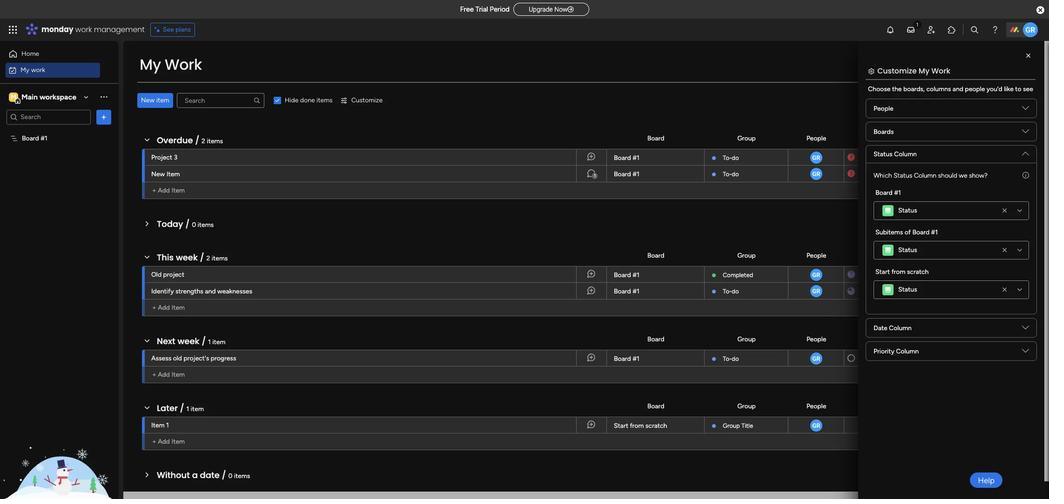 Task type: vqa. For each thing, say whether or not it's contained in the screenshot.
dapulse rightstroke IMAGE
yes



Task type: locate. For each thing, give the bounding box(es) containing it.
see
[[163, 26, 174, 34]]

greg robinson image
[[809, 167, 823, 181], [809, 352, 823, 366]]

of
[[905, 229, 911, 237]]

workspace selection element
[[9, 91, 78, 104]]

work down "home"
[[31, 66, 45, 74]]

board #1
[[22, 134, 47, 142], [614, 154, 640, 162], [614, 170, 640, 178], [876, 189, 901, 197], [614, 271, 640, 279], [614, 288, 640, 296], [614, 355, 640, 363]]

1 vertical spatial greg robinson image
[[809, 352, 823, 366]]

work right monday
[[75, 24, 92, 35]]

0 vertical spatial work
[[75, 24, 92, 35]]

start
[[876, 268, 890, 276], [614, 422, 629, 430]]

1 horizontal spatial from
[[892, 268, 906, 276]]

1 horizontal spatial scratch
[[907, 268, 929, 276]]

1 horizontal spatial and
[[953, 85, 964, 93]]

my inside button
[[20, 66, 29, 74]]

dapulse close image
[[1037, 6, 1045, 15]]

0 vertical spatial greg robinson image
[[809, 167, 823, 181]]

0 horizontal spatial item
[[156, 96, 169, 104]]

see plans
[[163, 26, 191, 34]]

item down later / 1 item
[[172, 438, 185, 446]]

1 vertical spatial week
[[178, 336, 200, 347]]

monday
[[41, 24, 73, 35]]

item inside next week / 1 item
[[212, 339, 226, 346]]

1 vertical spatial dec
[[869, 288, 880, 295]]

date for next week /
[[870, 335, 884, 343]]

add down the assess
[[158, 371, 170, 379]]

1 horizontal spatial 0
[[228, 473, 233, 481]]

work for my
[[31, 66, 45, 74]]

0 right today
[[192, 221, 196, 229]]

choose
[[868, 85, 891, 93]]

+ add item down the identify
[[152, 304, 185, 312]]

work inside the my work button
[[31, 66, 45, 74]]

main content
[[123, 41, 1045, 500]]

see
[[1023, 85, 1034, 93]]

+ down the identify
[[152, 304, 156, 312]]

column right 23
[[894, 150, 917, 158]]

start inside start from scratch heading
[[876, 268, 890, 276]]

dapulse dropdown down arrow image for date column
[[1023, 325, 1029, 335]]

nov for nov 28
[[867, 170, 878, 177]]

0 vertical spatial new
[[141, 96, 155, 104]]

item up progress
[[212, 339, 226, 346]]

items up weaknesses at left bottom
[[212, 255, 228, 263]]

notifications image
[[886, 25, 895, 34]]

2 vertical spatial dapulse dropdown down arrow image
[[1023, 348, 1029, 358]]

options image
[[99, 112, 108, 122]]

start from scratch heading
[[876, 267, 929, 277]]

new down the my work
[[141, 96, 155, 104]]

columns
[[927, 85, 951, 93]]

2 greg robinson image from the top
[[809, 352, 823, 366]]

1 inside next week / 1 item
[[208, 339, 211, 346]]

from
[[892, 268, 906, 276], [630, 422, 644, 430]]

1 greg robinson image from the top
[[809, 167, 823, 181]]

/ right date
[[222, 470, 226, 481]]

4 + from the top
[[152, 438, 156, 446]]

work
[[165, 54, 202, 75], [932, 66, 951, 76]]

nov left 23
[[867, 154, 879, 161]]

week
[[176, 252, 198, 264], [178, 336, 200, 347]]

people for next week /
[[807, 335, 827, 343]]

dec left 14
[[868, 355, 878, 362]]

0 right date
[[228, 473, 233, 481]]

0 horizontal spatial 0
[[192, 221, 196, 229]]

start for start from scratch group at the bottom of the page
[[876, 268, 890, 276]]

dapulse dropdown down arrow image
[[1023, 105, 1029, 115], [1023, 128, 1029, 139]]

new
[[141, 96, 155, 104], [151, 170, 165, 178]]

2
[[202, 137, 205, 145], [207, 255, 210, 263]]

start from scratch for start from scratch link
[[614, 422, 667, 430]]

1 horizontal spatial work
[[932, 66, 951, 76]]

+ add item down item 1
[[152, 438, 185, 446]]

and right the "strengths"
[[205, 288, 216, 296]]

my up new item
[[140, 54, 161, 75]]

help button
[[970, 473, 1003, 488]]

scratch
[[907, 268, 929, 276], [646, 422, 667, 430]]

option
[[0, 130, 119, 132]]

1 horizontal spatial customize
[[878, 66, 917, 76]]

0 vertical spatial from
[[892, 268, 906, 276]]

date for overdue /
[[870, 134, 884, 142]]

now
[[555, 6, 568, 13]]

help image
[[991, 25, 1000, 34]]

1 horizontal spatial my
[[140, 54, 161, 75]]

+ down the assess
[[152, 371, 156, 379]]

add
[[158, 187, 170, 195], [158, 304, 170, 312], [158, 371, 170, 379], [158, 438, 170, 446]]

new down project
[[151, 170, 165, 178]]

item 1
[[151, 422, 169, 430]]

upgrade
[[529, 6, 553, 13]]

my down "home"
[[20, 66, 29, 74]]

dapulse dropdown down arrow image
[[1023, 147, 1029, 157], [1023, 325, 1029, 335], [1023, 348, 1029, 358]]

0 horizontal spatial from
[[630, 422, 644, 430]]

/ right the overdue
[[195, 135, 199, 146]]

people for overdue /
[[807, 134, 827, 142]]

0 vertical spatial dapulse dropdown down arrow image
[[1023, 147, 1029, 157]]

my for my work
[[140, 54, 161, 75]]

add down item 1
[[158, 438, 170, 446]]

new for new item
[[141, 96, 155, 104]]

3
[[174, 154, 178, 162]]

1 to-do from the top
[[723, 155, 739, 162]]

1 vertical spatial work
[[31, 66, 45, 74]]

0 horizontal spatial start
[[614, 422, 629, 430]]

from inside heading
[[892, 268, 906, 276]]

0 vertical spatial and
[[953, 85, 964, 93]]

today / 0 items
[[157, 218, 214, 230]]

2 nov from the top
[[867, 170, 878, 177]]

1 dapulse dropdown down arrow image from the top
[[1023, 147, 1029, 157]]

completed
[[723, 272, 753, 279]]

/ up identify strengths and weaknesses
[[200, 252, 204, 264]]

0 vertical spatial dec
[[869, 271, 880, 278]]

+ add item down new item
[[152, 187, 185, 195]]

free trial period
[[460, 5, 510, 14]]

week up assess old project's progress
[[178, 336, 200, 347]]

items right the overdue
[[207, 137, 223, 145]]

choose the boards, columns and people you'd like to see
[[868, 85, 1034, 93]]

2 board #1 link from the top
[[613, 166, 699, 183]]

0 vertical spatial nov
[[867, 154, 879, 161]]

next
[[157, 336, 175, 347]]

1 vertical spatial 0
[[228, 473, 233, 481]]

1 horizontal spatial start
[[876, 268, 890, 276]]

1 vertical spatial item
[[212, 339, 226, 346]]

status inside subitems of board #1 group
[[899, 246, 918, 254]]

1 vertical spatial start from scratch
[[614, 422, 667, 430]]

do
[[732, 155, 739, 162], [732, 171, 739, 178], [732, 288, 739, 295], [732, 356, 739, 363]]

3 to-do from the top
[[723, 288, 739, 295]]

lottie animation element
[[0, 406, 119, 500]]

column right 14
[[896, 348, 919, 356]]

1 vertical spatial from
[[630, 422, 644, 430]]

4 do from the top
[[732, 356, 739, 363]]

/
[[195, 135, 199, 146], [185, 218, 190, 230], [200, 252, 204, 264], [202, 336, 206, 347], [180, 403, 184, 414], [222, 470, 226, 481]]

2 vertical spatial item
[[191, 406, 204, 413]]

2 dapulse dropdown down arrow image from the top
[[1023, 128, 1029, 139]]

items up this week / 2 items
[[198, 221, 214, 229]]

date up "nov 23"
[[870, 134, 884, 142]]

people
[[874, 105, 894, 112], [807, 134, 827, 142], [807, 252, 827, 260], [807, 335, 827, 343], [807, 403, 827, 410]]

trial
[[476, 5, 488, 14]]

item right later
[[191, 406, 204, 413]]

1 vertical spatial dapulse dropdown down arrow image
[[1023, 325, 1029, 335]]

dec 7
[[869, 288, 885, 295]]

board #1 link
[[613, 149, 699, 166], [613, 166, 699, 183], [613, 267, 699, 284], [613, 283, 699, 300], [613, 351, 699, 367]]

column up priority column
[[889, 324, 912, 332]]

dapulse dropdown down arrow image down see
[[1023, 105, 1029, 115]]

hide
[[285, 96, 299, 104]]

date up dec 14
[[870, 335, 884, 343]]

1
[[594, 173, 596, 179], [208, 339, 211, 346], [186, 406, 189, 413], [166, 422, 169, 430]]

0 horizontal spatial start from scratch
[[614, 422, 667, 430]]

dapulse dropdown down arrow image for people
[[1023, 105, 1029, 115]]

board #1 inside board #1 list box
[[22, 134, 47, 142]]

1 nov from the top
[[867, 154, 879, 161]]

#1 inside heading
[[932, 229, 938, 237]]

0 vertical spatial customize
[[878, 66, 917, 76]]

1 vertical spatial nov
[[867, 170, 878, 177]]

add down the identify
[[158, 304, 170, 312]]

0 vertical spatial start
[[876, 268, 890, 276]]

work down plans
[[165, 54, 202, 75]]

1 inside button
[[594, 173, 596, 179]]

1 horizontal spatial item
[[191, 406, 204, 413]]

0 horizontal spatial work
[[165, 54, 202, 75]]

+ down item 1
[[152, 438, 156, 446]]

greg robinson image
[[1023, 22, 1038, 37], [809, 151, 823, 165], [809, 268, 823, 282], [809, 284, 823, 298], [809, 419, 823, 433]]

item down the my work
[[156, 96, 169, 104]]

0 vertical spatial scratch
[[907, 268, 929, 276]]

1 vertical spatial customize
[[351, 96, 383, 104]]

0
[[192, 221, 196, 229], [228, 473, 233, 481]]

0 vertical spatial item
[[156, 96, 169, 104]]

4 + add item from the top
[[152, 438, 185, 446]]

1 button
[[576, 166, 607, 183]]

without a date / 0 items
[[157, 470, 250, 481]]

1 horizontal spatial start from scratch
[[876, 268, 929, 276]]

0 horizontal spatial 2
[[202, 137, 205, 145]]

1 vertical spatial dapulse dropdown down arrow image
[[1023, 128, 1029, 139]]

group for this week /
[[738, 252, 756, 260]]

4 add from the top
[[158, 438, 170, 446]]

2 horizontal spatial item
[[212, 339, 226, 346]]

dapulse dropdown down arrow image up 'v2 info' icon
[[1023, 128, 1029, 139]]

3 dapulse dropdown down arrow image from the top
[[1023, 348, 1029, 358]]

0 horizontal spatial scratch
[[646, 422, 667, 430]]

my up boards,
[[919, 66, 930, 76]]

2 add from the top
[[158, 304, 170, 312]]

my work button
[[6, 63, 100, 78]]

boards
[[874, 128, 894, 136]]

/ right later
[[180, 403, 184, 414]]

show?
[[969, 172, 988, 180]]

invite members image
[[927, 25, 936, 34]]

week right the 'this'
[[176, 252, 198, 264]]

main workspace
[[21, 92, 76, 101]]

home
[[21, 50, 39, 58]]

scratch for start from scratch group at the bottom of the page
[[907, 268, 929, 276]]

work up columns
[[932, 66, 951, 76]]

2 horizontal spatial my
[[919, 66, 930, 76]]

+ down new item
[[152, 187, 156, 195]]

0 vertical spatial week
[[176, 252, 198, 264]]

dec left 6
[[869, 271, 880, 278]]

start from scratch inside group
[[876, 268, 929, 276]]

weaknesses
[[217, 288, 252, 296]]

period
[[490, 5, 510, 14]]

column for date column
[[889, 324, 912, 332]]

old project
[[151, 271, 184, 279]]

1 vertical spatial scratch
[[646, 422, 667, 430]]

column for priority column
[[896, 348, 919, 356]]

1 board #1 link from the top
[[613, 149, 699, 166]]

group title
[[723, 423, 753, 430]]

0 vertical spatial start from scratch
[[876, 268, 929, 276]]

1 to- from the top
[[723, 155, 732, 162]]

project
[[151, 154, 172, 162]]

1 dapulse dropdown down arrow image from the top
[[1023, 105, 1029, 115]]

dec left 7
[[869, 288, 880, 295]]

items right date
[[234, 473, 250, 481]]

0 horizontal spatial customize
[[351, 96, 383, 104]]

customize inside button
[[351, 96, 383, 104]]

later / 1 item
[[157, 403, 204, 414]]

today
[[157, 218, 183, 230]]

board #1 group
[[874, 188, 1029, 220]]

2 up identify strengths and weaknesses
[[207, 255, 210, 263]]

3 add from the top
[[158, 371, 170, 379]]

customize for customize my work
[[878, 66, 917, 76]]

nov for nov 23
[[867, 154, 879, 161]]

my work
[[140, 54, 202, 75]]

add down new item
[[158, 187, 170, 195]]

scratch inside start from scratch heading
[[907, 268, 929, 276]]

0 horizontal spatial work
[[31, 66, 45, 74]]

priority
[[997, 134, 1018, 142], [997, 252, 1018, 260], [997, 335, 1018, 343], [874, 348, 895, 356]]

new inside button
[[141, 96, 155, 104]]

low
[[1001, 287, 1013, 295]]

and left people
[[953, 85, 964, 93]]

board
[[22, 134, 39, 142], [648, 134, 665, 142], [614, 154, 631, 162], [614, 170, 631, 178], [876, 189, 893, 197], [913, 229, 930, 237], [648, 252, 665, 260], [614, 271, 631, 279], [614, 288, 631, 296], [648, 335, 665, 343], [614, 355, 631, 363], [648, 403, 665, 410]]

v2 overdue deadline image
[[848, 153, 855, 162]]

dec
[[869, 271, 880, 278], [869, 288, 880, 295], [868, 355, 878, 362]]

search everything image
[[970, 25, 980, 34]]

monday work management
[[41, 24, 145, 35]]

1 + add item from the top
[[152, 187, 185, 195]]

2 right the overdue
[[202, 137, 205, 145]]

1 horizontal spatial 2
[[207, 255, 210, 263]]

Search in workspace field
[[20, 112, 78, 122]]

work for monday
[[75, 24, 92, 35]]

items inside today / 0 items
[[198, 221, 214, 229]]

0 vertical spatial 2
[[202, 137, 205, 145]]

1 vertical spatial start
[[614, 422, 629, 430]]

start inside start from scratch link
[[614, 422, 629, 430]]

3 + from the top
[[152, 371, 156, 379]]

0 inside without a date / 0 items
[[228, 473, 233, 481]]

priority for overdue /
[[997, 134, 1018, 142]]

date up dec 6
[[870, 252, 884, 260]]

0 inside today / 0 items
[[192, 221, 196, 229]]

you'd
[[987, 85, 1003, 93]]

0 vertical spatial dapulse dropdown down arrow image
[[1023, 105, 1029, 115]]

nov left 28
[[867, 170, 878, 177]]

v2 overdue deadline image
[[848, 169, 855, 178]]

+ add item down the assess
[[152, 371, 185, 379]]

None search field
[[177, 93, 264, 108]]

item inside later / 1 item
[[191, 406, 204, 413]]

new item button
[[137, 93, 173, 108]]

1 image
[[914, 19, 922, 30]]

0 horizontal spatial my
[[20, 66, 29, 74]]

items inside this week / 2 items
[[212, 255, 228, 263]]

main content containing overdue /
[[123, 41, 1045, 500]]

0 vertical spatial 0
[[192, 221, 196, 229]]

+ add item
[[152, 187, 185, 195], [152, 304, 185, 312], [152, 371, 185, 379], [152, 438, 185, 446]]

to-
[[723, 155, 732, 162], [723, 171, 732, 178], [723, 288, 732, 295], [723, 356, 732, 363]]

Filter dashboard by text search field
[[177, 93, 264, 108]]

scratch inside start from scratch link
[[646, 422, 667, 430]]

nov
[[867, 154, 879, 161], [867, 170, 878, 177]]

inbox image
[[907, 25, 916, 34]]

date
[[870, 134, 884, 142], [870, 252, 884, 260], [874, 324, 888, 332], [870, 335, 884, 343]]

1 vertical spatial new
[[151, 170, 165, 178]]

identify strengths and weaknesses
[[151, 288, 252, 296]]

group for next week /
[[738, 335, 756, 343]]

start from scratch link
[[613, 418, 699, 434]]

2 dapulse dropdown down arrow image from the top
[[1023, 325, 1029, 335]]

id:
[[982, 482, 990, 490]]

0 horizontal spatial and
[[205, 288, 216, 296]]

1 horizontal spatial work
[[75, 24, 92, 35]]

1 vertical spatial 2
[[207, 255, 210, 263]]



Task type: describe. For each thing, give the bounding box(es) containing it.
priority for next week /
[[997, 335, 1018, 343]]

date for this week /
[[870, 252, 884, 260]]

3 board #1 link from the top
[[613, 267, 699, 284]]

item down new item
[[172, 187, 185, 195]]

board inside heading
[[913, 229, 930, 237]]

help
[[978, 476, 995, 485]]

4 to- from the top
[[723, 356, 732, 363]]

strengths
[[176, 288, 203, 296]]

people for this week /
[[807, 252, 827, 260]]

dec for identify strengths and weaknesses
[[869, 288, 880, 295]]

workspace
[[40, 92, 76, 101]]

we
[[959, 172, 968, 180]]

2 inside overdue / 2 items
[[202, 137, 205, 145]]

main
[[21, 92, 38, 101]]

items inside overdue / 2 items
[[207, 137, 223, 145]]

apps image
[[948, 25, 957, 34]]

302390365
[[992, 482, 1025, 490]]

customize for customize
[[351, 96, 383, 104]]

people
[[965, 85, 985, 93]]

1 + from the top
[[152, 187, 156, 195]]

1 do from the top
[[732, 155, 739, 162]]

management
[[94, 24, 145, 35]]

dapulse rightstroke image
[[568, 6, 574, 13]]

subitems of board #1 heading
[[876, 228, 938, 237]]

dec 6
[[869, 271, 885, 278]]

23
[[880, 154, 887, 161]]

overdue / 2 items
[[157, 135, 223, 146]]

from for start from scratch link
[[630, 422, 644, 430]]

column for status column
[[894, 150, 917, 158]]

status inside board #1 group
[[899, 207, 918, 215]]

subitems
[[876, 229, 903, 237]]

assess
[[151, 355, 171, 363]]

which
[[874, 172, 892, 180]]

v2 info image
[[1023, 171, 1029, 181]]

2 + from the top
[[152, 304, 156, 312]]

my for my work
[[20, 66, 29, 74]]

lottie animation image
[[0, 406, 119, 500]]

without
[[157, 470, 190, 481]]

5 board #1 link from the top
[[613, 351, 699, 367]]

14
[[880, 355, 886, 362]]

2 inside this week / 2 items
[[207, 255, 210, 263]]

column left 'should'
[[914, 172, 937, 180]]

identify
[[151, 288, 174, 296]]

4 board #1 link from the top
[[613, 283, 699, 300]]

like
[[1004, 85, 1014, 93]]

dec 14
[[868, 355, 886, 362]]

2 vertical spatial dec
[[868, 355, 878, 362]]

date
[[200, 470, 220, 481]]

to
[[1016, 85, 1022, 93]]

start from scratch group
[[874, 267, 1029, 299]]

7
[[881, 288, 885, 295]]

boards,
[[904, 85, 925, 93]]

1 add from the top
[[158, 187, 170, 195]]

plans
[[176, 26, 191, 34]]

people for later /
[[807, 403, 827, 410]]

workspace image
[[9, 92, 18, 102]]

nov 28
[[867, 170, 887, 177]]

new item
[[141, 96, 169, 104]]

group for later /
[[738, 403, 756, 410]]

/ up project's
[[202, 336, 206, 347]]

board inside list box
[[22, 134, 39, 142]]

high
[[1000, 355, 1014, 363]]

nov 23
[[867, 154, 887, 161]]

group for overdue /
[[738, 134, 756, 142]]

assess old project's progress
[[151, 355, 236, 363]]

status column
[[874, 150, 917, 158]]

item down 3
[[167, 170, 180, 178]]

my work
[[20, 66, 45, 74]]

see plans button
[[150, 23, 195, 37]]

old
[[173, 355, 182, 363]]

this week / 2 items
[[157, 252, 228, 264]]

later
[[157, 403, 178, 414]]

2 to-do from the top
[[723, 171, 739, 178]]

item inside button
[[156, 96, 169, 104]]

select product image
[[8, 25, 18, 34]]

start for start from scratch link
[[614, 422, 629, 430]]

dapulse dropdown down arrow image for status column
[[1023, 147, 1029, 157]]

week for next
[[178, 336, 200, 347]]

dec for old project
[[869, 271, 880, 278]]

done
[[300, 96, 315, 104]]

1 inside later / 1 item
[[186, 406, 189, 413]]

customize my work
[[878, 66, 951, 76]]

m
[[11, 93, 16, 101]]

project
[[163, 271, 184, 279]]

free
[[460, 5, 474, 14]]

a
[[192, 470, 198, 481]]

customize button
[[336, 93, 387, 108]]

board #1 list box
[[0, 129, 119, 272]]

board #1 inside board #1 group
[[876, 189, 901, 197]]

priority for this week /
[[997, 252, 1018, 260]]

2 + add item from the top
[[152, 304, 185, 312]]

id: 302390365
[[982, 482, 1025, 490]]

status inside start from scratch group
[[899, 286, 918, 294]]

item down old
[[172, 371, 185, 379]]

the
[[892, 85, 902, 93]]

dapulse dropdown down arrow image for priority column
[[1023, 348, 1029, 358]]

new for new item
[[151, 170, 165, 178]]

board #1 heading
[[876, 188, 901, 198]]

6
[[881, 271, 885, 278]]

workspace options image
[[99, 92, 108, 102]]

old
[[151, 271, 162, 279]]

should
[[939, 172, 958, 180]]

item down later
[[151, 422, 165, 430]]

1 vertical spatial and
[[205, 288, 216, 296]]

board inside heading
[[876, 189, 893, 197]]

new item
[[151, 170, 180, 178]]

date column
[[874, 324, 912, 332]]

upgrade now link
[[514, 3, 589, 16]]

dapulse dropdown down arrow image for boards
[[1023, 128, 1029, 139]]

upgrade now
[[529, 6, 568, 13]]

2 do from the top
[[732, 171, 739, 178]]

overdue
[[157, 135, 193, 146]]

subitems of board #1 group
[[874, 228, 1029, 260]]

date up priority column
[[874, 324, 888, 332]]

4 to-do from the top
[[723, 356, 739, 363]]

project 3
[[151, 154, 178, 162]]

#1 inside list box
[[41, 134, 47, 142]]

work inside 'main content'
[[932, 66, 951, 76]]

#1 inside heading
[[895, 189, 901, 197]]

items inside without a date / 0 items
[[234, 473, 250, 481]]

items right the done
[[317, 96, 333, 104]]

which status column should we show?
[[874, 172, 988, 180]]

priority column
[[874, 348, 919, 356]]

project's
[[184, 355, 209, 363]]

2 to- from the top
[[723, 171, 732, 178]]

this
[[157, 252, 174, 264]]

/ right today
[[185, 218, 190, 230]]

week for this
[[176, 252, 198, 264]]

subitems of board #1
[[876, 229, 938, 237]]

start from scratch for start from scratch group at the bottom of the page
[[876, 268, 929, 276]]

3 + add item from the top
[[152, 371, 185, 379]]

scratch for start from scratch link
[[646, 422, 667, 430]]

title
[[742, 423, 753, 430]]

from for start from scratch group at the bottom of the page
[[892, 268, 906, 276]]

3 do from the top
[[732, 288, 739, 295]]

next week / 1 item
[[157, 336, 226, 347]]

3 to- from the top
[[723, 288, 732, 295]]

item down the "strengths"
[[172, 304, 185, 312]]

28
[[880, 170, 887, 177]]

search image
[[253, 97, 261, 104]]

hide done items
[[285, 96, 333, 104]]

progress
[[211, 355, 236, 363]]

home button
[[6, 47, 100, 61]]



